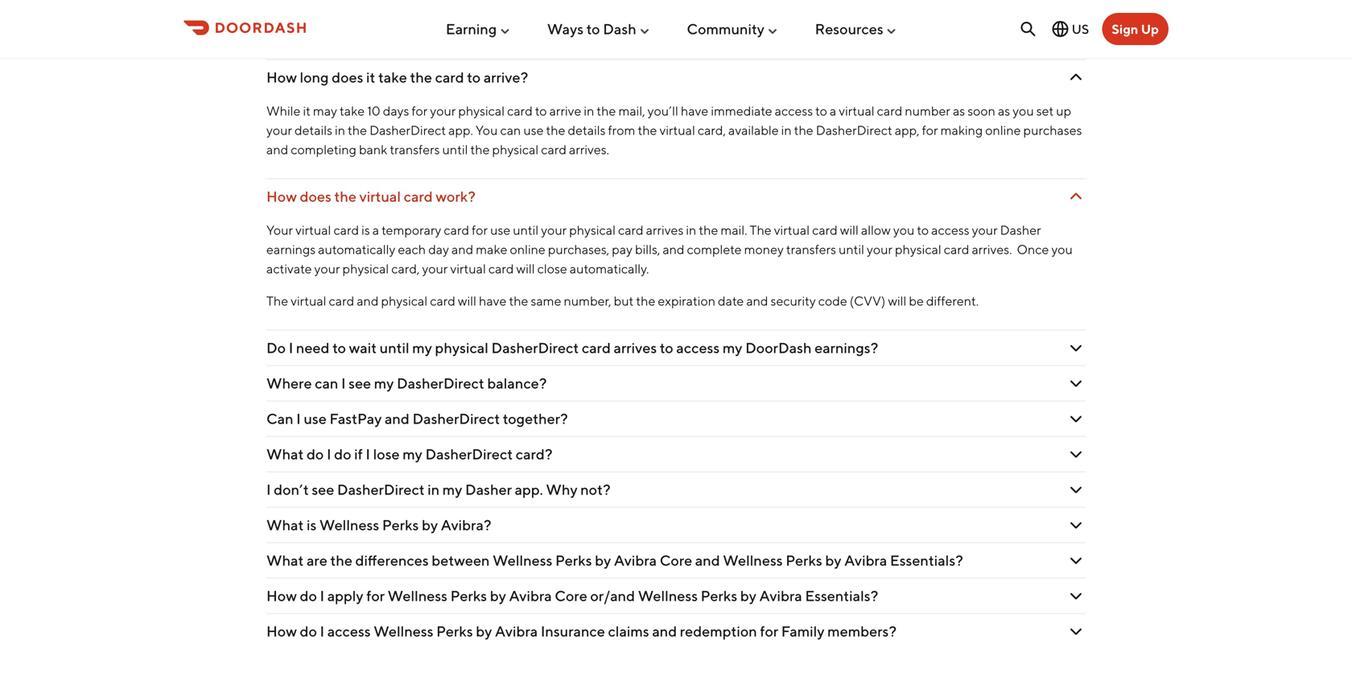 Task type: locate. For each thing, give the bounding box(es) containing it.
code
[[819, 293, 848, 308]]

can left find
[[630, 22, 651, 38]]

physical
[[459, 103, 505, 118], [493, 142, 539, 157], [570, 222, 616, 237], [896, 241, 942, 257], [343, 261, 389, 276], [381, 293, 428, 308], [435, 339, 489, 356]]

0 horizontal spatial app.
[[449, 122, 473, 138]]

0 vertical spatial have
[[681, 103, 709, 118]]

each
[[398, 241, 426, 257]]

2 horizontal spatial use
[[524, 122, 544, 138]]

1 horizontal spatial a
[[830, 103, 837, 118]]

0 vertical spatial transfers
[[390, 142, 440, 157]]

a inside "while it may take 10 days for your physical card to arrive in the mail, you'll have immediate access to a virtual card number as soon as you set up your details in the dasherdirect app. you can use the details from the virtual card, available in the dasherdirect app, for making online purchases and completing bank transfers until the physical card arrives."
[[830, 103, 837, 118]]

0 horizontal spatial you'll
[[292, 22, 322, 38]]

3 how from the top
[[267, 587, 297, 604]]

0 vertical spatial a
[[830, 103, 837, 118]]

for inside your virtual card is a temporary card for use until your physical card arrives in the mail. the virtual card will allow you to access your dasher earnings automatically each day and make online purchases, pay bills, and complete money transfers until your physical card arrives.  once you activate your physical card, your virtual card will close automatically.
[[472, 222, 488, 237]]

your down allow
[[867, 241, 893, 257]]

online inside your virtual card is a temporary card for use until your physical card arrives in the mail. the virtual card will allow you to access your dasher earnings automatically each day and make online purchases, pay bills, and complete money transfers until your physical card arrives.  once you activate your physical card, your virtual card will close automatically.
[[510, 241, 546, 257]]

as right soon
[[999, 103, 1011, 118]]

0 horizontal spatial as
[[953, 103, 966, 118]]

avibra up or/and
[[614, 551, 657, 569]]

and up redemption
[[696, 551, 721, 569]]

need
[[325, 22, 354, 38], [296, 339, 330, 356]]

1 vertical spatial what
[[267, 516, 304, 533]]

1 vertical spatial the
[[267, 293, 288, 308]]

chevron down image for can i use fastpay and dasherdirect together?
[[1067, 409, 1086, 428]]

ways to dash link
[[548, 14, 651, 44]]

use
[[524, 122, 544, 138], [491, 222, 511, 237], [304, 410, 327, 427]]

1 horizontal spatial see
[[349, 374, 371, 392]]

0 horizontal spatial card,
[[392, 261, 420, 276]]

0 vertical spatial you'll
[[292, 22, 322, 38]]

1 horizontal spatial you
[[1013, 103, 1035, 118]]

1 horizontal spatial have
[[681, 103, 709, 118]]

0 horizontal spatial you
[[476, 122, 498, 138]]

what for what is wellness perks by avibra?
[[267, 516, 304, 533]]

1 horizontal spatial card,
[[698, 122, 726, 138]]

1 horizontal spatial app.
[[515, 481, 543, 498]]

0 vertical spatial you
[[1013, 103, 1035, 118]]

my up where can i see my dasherdirect balance?
[[413, 339, 432, 356]]

and right claims
[[653, 622, 677, 640]]

fastpay
[[330, 410, 382, 427]]

as up the making
[[953, 103, 966, 118]]

your
[[430, 103, 456, 118], [267, 122, 292, 138], [541, 222, 567, 237], [973, 222, 998, 237], [867, 241, 893, 257], [315, 261, 340, 276], [422, 261, 448, 276]]

i left the if
[[327, 445, 331, 462]]

2 what from the top
[[267, 516, 304, 533]]

1 vertical spatial core
[[555, 587, 588, 604]]

making
[[941, 122, 984, 138]]

0 vertical spatial dasher
[[1001, 222, 1042, 237]]

does
[[332, 68, 364, 86], [300, 187, 332, 205]]

arrives
[[646, 222, 684, 237], [614, 339, 657, 356]]

you
[[1013, 103, 1035, 118], [894, 222, 915, 237], [1052, 241, 1073, 257]]

2 vertical spatial it
[[303, 103, 311, 118]]

card down number,
[[582, 339, 611, 356]]

1 vertical spatial have
[[479, 293, 507, 308]]

1 vertical spatial dasher
[[466, 481, 512, 498]]

take
[[378, 68, 407, 86], [340, 103, 365, 118]]

2 how from the top
[[267, 187, 297, 205]]

access
[[775, 103, 814, 118], [932, 222, 970, 237], [677, 339, 720, 356], [328, 622, 371, 640]]

card?
[[516, 445, 553, 462]]

your right days
[[430, 103, 456, 118]]

card down arrive?
[[507, 103, 533, 118]]

1 vertical spatial you'll
[[648, 103, 679, 118]]

0 vertical spatial can
[[630, 22, 651, 38]]

9 chevron down image from the top
[[1067, 586, 1086, 605]]

us
[[1072, 21, 1090, 37]]

use right 'can'
[[304, 410, 327, 427]]

my down wait
[[374, 374, 394, 392]]

1 horizontal spatial you'll
[[648, 103, 679, 118]]

money
[[745, 241, 784, 257]]

dasher up once
[[1001, 222, 1042, 237]]

allow
[[862, 222, 891, 237]]

have down the make
[[479, 293, 507, 308]]

will down the make
[[458, 293, 477, 308]]

a inside your virtual card is a temporary card for use until your physical card arrives in the mail. the virtual card will allow you to access your dasher earnings automatically each day and make online purchases, pay bills, and complete money transfers until your physical card arrives.  once you activate your physical card, your virtual card will close automatically.
[[373, 222, 379, 237]]

i left apply
[[320, 587, 325, 604]]

0 vertical spatial chevron down image
[[1067, 551, 1086, 570]]

0 horizontal spatial see
[[312, 481, 334, 498]]

the virtual card and physical card will have the same number, but the expiration date and security code (cvv) will be different.
[[267, 293, 979, 308]]

a
[[830, 103, 837, 118], [373, 222, 379, 237]]

redemption
[[680, 622, 758, 640]]

transfers inside "while it may take 10 days for your physical card to arrive in the mail, you'll have immediate access to a virtual card number as soon as you set up your details in the dasherdirect app. you can use the details from the virtual card, available in the dasherdirect app, for making online purchases and completing bank transfers until the physical card arrives."
[[390, 142, 440, 157]]

0 vertical spatial card,
[[698, 122, 726, 138]]

1 chevron down image from the top
[[1067, 551, 1086, 570]]

arrives up bills,
[[646, 222, 684, 237]]

1 vertical spatial app.
[[515, 481, 543, 498]]

until up "work?"
[[443, 142, 468, 157]]

card
[[435, 68, 464, 86], [507, 103, 533, 118], [878, 103, 903, 118], [541, 142, 567, 157], [404, 187, 433, 205], [334, 222, 359, 237], [444, 222, 470, 237], [618, 222, 644, 237], [813, 222, 838, 237], [944, 241, 970, 257], [489, 261, 514, 276], [329, 293, 355, 308], [430, 293, 456, 308], [582, 339, 611, 356]]

what for what do i do if i lose my dasherdirect card?
[[267, 445, 304, 462]]

transfers right money
[[787, 241, 837, 257]]

you'll
[[292, 22, 322, 38], [648, 103, 679, 118]]

0 horizontal spatial use
[[304, 410, 327, 427]]

0 vertical spatial use
[[524, 122, 544, 138]]

chevron down image for how does the virtual card work?
[[1067, 187, 1086, 206]]

0 vertical spatial core
[[660, 551, 693, 569]]

8 chevron down image from the top
[[1067, 515, 1086, 535]]

my
[[413, 339, 432, 356], [723, 339, 743, 356], [374, 374, 394, 392], [403, 445, 423, 462], [443, 481, 463, 498]]

app. inside "while it may take 10 days for your physical card to arrive in the mail, you'll have immediate access to a virtual card number as soon as you set up your details in the dasherdirect app. you can use the details from the virtual card, available in the dasherdirect app, for making online purchases and completing bank transfers until the physical card arrives."
[[449, 122, 473, 138]]

globe line image
[[1051, 19, 1071, 39]]

chevron down image for how long does it take the card to arrive?
[[1067, 67, 1086, 87]]

1 horizontal spatial is
[[362, 222, 370, 237]]

1 vertical spatial use
[[491, 222, 511, 237]]

1 horizontal spatial can
[[501, 122, 521, 138]]

can
[[630, 22, 651, 38], [501, 122, 521, 138], [315, 374, 339, 392]]

dasherdirect up what do i do if i lose my dasherdirect card?
[[413, 410, 500, 427]]

1 what from the top
[[267, 445, 304, 462]]

0 horizontal spatial dasher
[[466, 481, 512, 498]]

5 chevron down image from the top
[[1067, 409, 1086, 428]]

see
[[349, 374, 371, 392], [312, 481, 334, 498]]

need right do
[[296, 339, 330, 356]]

arrives down but
[[614, 339, 657, 356]]

play
[[819, 22, 844, 38]]

sign up button
[[1103, 13, 1169, 45]]

1 vertical spatial a
[[373, 222, 379, 237]]

take inside "while it may take 10 days for your physical card to arrive in the mail, you'll have immediate access to a virtual card number as soon as you set up your details in the dasherdirect app. you can use the details from the virtual card, available in the dasherdirect app, for making online purchases and completing bank transfers until the physical card arrives."
[[340, 103, 365, 118]]

1 horizontal spatial the
[[750, 222, 772, 237]]

can inside "while it may take 10 days for your physical card to arrive in the mail, you'll have immediate access to a virtual card number as soon as you set up your details in the dasherdirect app. you can use the details from the virtual card, available in the dasherdirect app, for making online purchases and completing bank transfers until the physical card arrives."
[[501, 122, 521, 138]]

virtual right the from
[[660, 122, 696, 138]]

need for you'll
[[325, 22, 354, 38]]

access up different.
[[932, 222, 970, 237]]

0 vertical spatial is
[[362, 222, 370, 237]]

store.
[[846, 22, 880, 38]]

is up automatically
[[362, 222, 370, 237]]

in right find
[[688, 22, 699, 38]]

1 horizontal spatial online
[[986, 122, 1022, 138]]

mail,
[[619, 103, 646, 118]]

what down 'can'
[[267, 445, 304, 462]]

1 horizontal spatial essentials?
[[891, 551, 964, 569]]

transfers inside your virtual card is a temporary card for use until your physical card arrives in the mail. the virtual card will allow you to access your dasher earnings automatically each day and make online purchases, pay bills, and complete money transfers until your physical card arrives.  once you activate your physical card, your virtual card will close automatically.
[[787, 241, 837, 257]]

you right payfare.
[[606, 22, 628, 38]]

chevron down image
[[1067, 67, 1086, 87], [1067, 187, 1086, 206], [1067, 338, 1086, 357], [1067, 374, 1086, 393], [1067, 409, 1086, 428], [1067, 444, 1086, 464], [1067, 480, 1086, 499], [1067, 515, 1086, 535], [1067, 586, 1086, 605]]

0 horizontal spatial does
[[300, 187, 332, 205]]

dasherdirect
[[379, 22, 455, 38], [370, 122, 446, 138], [816, 122, 893, 138], [492, 339, 579, 356], [397, 374, 485, 392], [413, 410, 500, 427], [426, 445, 513, 462], [337, 481, 425, 498]]

i right 'can'
[[297, 410, 301, 427]]

0 vertical spatial you
[[606, 22, 628, 38]]

(cvv)
[[850, 293, 886, 308]]

1 vertical spatial it
[[366, 68, 376, 86]]

0 horizontal spatial it
[[303, 103, 311, 118]]

3 what from the top
[[267, 551, 304, 569]]

use inside "while it may take 10 days for your physical card to arrive in the mail, you'll have immediate access to a virtual card number as soon as you set up your details in the dasherdirect app. you can use the details from the virtual card, available in the dasherdirect app, for making online purchases and completing bank transfers until the physical card arrives."
[[524, 122, 544, 138]]

what for what are the differences between wellness perks by avibra core and wellness perks by avibra essentials?
[[267, 551, 304, 569]]

0 horizontal spatial transfers
[[390, 142, 440, 157]]

0 horizontal spatial take
[[340, 103, 365, 118]]

0 horizontal spatial have
[[479, 293, 507, 308]]

make
[[476, 241, 508, 257]]

1 horizontal spatial details
[[568, 122, 606, 138]]

you inside "while it may take 10 days for your physical card to arrive in the mail, you'll have immediate access to a virtual card number as soon as you set up your details in the dasherdirect app. you can use the details from the virtual card, available in the dasherdirect app, for making online purchases and completing bank transfers until the physical card arrives."
[[1013, 103, 1035, 118]]

1 horizontal spatial core
[[660, 551, 693, 569]]

online down soon
[[986, 122, 1022, 138]]

and right date
[[747, 293, 769, 308]]

use down arrive?
[[524, 122, 544, 138]]

your
[[267, 222, 293, 237]]

2 horizontal spatial it
[[678, 22, 686, 38]]

1 vertical spatial card,
[[392, 261, 420, 276]]

once
[[1018, 241, 1050, 257]]

and inside "while it may take 10 days for your physical card to arrive in the mail, you'll have immediate access to a virtual card number as soon as you set up your details in the dasherdirect app. you can use the details from the virtual card, available in the dasherdirect app, for making online purchases and completing bank transfers until the physical card arrives."
[[267, 142, 288, 157]]

family
[[782, 622, 825, 640]]

in up complete
[[686, 222, 697, 237]]

1 horizontal spatial does
[[332, 68, 364, 86]]

how
[[267, 68, 297, 86], [267, 187, 297, 205], [267, 587, 297, 604], [267, 622, 297, 640]]

1 chevron down image from the top
[[1067, 67, 1086, 87]]

virtual down activate at top left
[[291, 293, 327, 308]]

perks
[[382, 516, 419, 533], [556, 551, 592, 569], [786, 551, 823, 569], [451, 587, 487, 604], [701, 587, 738, 604], [437, 622, 473, 640]]

long
[[300, 68, 329, 86]]

will left allow
[[841, 222, 859, 237]]

1 horizontal spatial dasher
[[1001, 222, 1042, 237]]

by
[[541, 22, 555, 38], [422, 516, 438, 533], [595, 551, 612, 569], [826, 551, 842, 569], [490, 587, 506, 604], [741, 587, 757, 604], [476, 622, 492, 640]]

transfers
[[390, 142, 440, 157], [787, 241, 837, 257]]

your down while at left
[[267, 122, 292, 138]]

how for how do i apply for wellness perks by avibra core or/and wellness perks by avibra essentials?
[[267, 587, 297, 604]]

access up available
[[775, 103, 814, 118]]

1 vertical spatial chevron down image
[[1067, 622, 1086, 641]]

days
[[383, 103, 409, 118]]

online up close
[[510, 241, 546, 257]]

0 vertical spatial online
[[986, 122, 1022, 138]]

0 vertical spatial app.
[[449, 122, 473, 138]]

0 horizontal spatial details
[[295, 122, 333, 138]]

i up fastpay
[[341, 374, 346, 392]]

2 as from the left
[[999, 103, 1011, 118]]

0 vertical spatial essentials?
[[891, 551, 964, 569]]

do for apply
[[300, 587, 317, 604]]

to left "dash"
[[587, 20, 600, 38]]

need up long
[[325, 22, 354, 38]]

online inside "while it may take 10 days for your physical card to arrive in the mail, you'll have immediate access to a virtual card number as soon as you set up your details in the dasherdirect app. you can use the details from the virtual card, available in the dasherdirect app, for making online purchases and completing bank transfers until the physical card arrives."
[[986, 122, 1022, 138]]

2 horizontal spatial can
[[630, 22, 651, 38]]

essentials? for how do i apply for wellness perks by avibra core or/and wellness perks by avibra essentials?
[[806, 587, 879, 604]]

do i need to wait until my physical dasherdirect card arrives to access my doordash earnings?
[[267, 339, 879, 356]]

4 chevron down image from the top
[[1067, 374, 1086, 393]]

chevron down image
[[1067, 551, 1086, 570], [1067, 622, 1086, 641]]

details
[[295, 122, 333, 138], [568, 122, 606, 138]]

you'll right the yes,
[[292, 22, 322, 38]]

6 chevron down image from the top
[[1067, 444, 1086, 464]]

and down while at left
[[267, 142, 288, 157]]

and
[[267, 142, 288, 157], [452, 241, 474, 257], [663, 241, 685, 257], [357, 293, 379, 308], [747, 293, 769, 308], [385, 410, 410, 427], [696, 551, 721, 569], [653, 622, 677, 640]]

2 vertical spatial you
[[1052, 241, 1073, 257]]

your virtual card is a temporary card for use until your physical card arrives in the mail. the virtual card will allow you to access your dasher earnings automatically each day and make online purchases, pay bills, and complete money transfers until your physical card arrives.  once you activate your physical card, your virtual card will close automatically.
[[267, 222, 1073, 276]]

1 vertical spatial does
[[300, 187, 332, 205]]

will left be
[[889, 293, 907, 308]]

avibra
[[614, 551, 657, 569], [845, 551, 888, 569], [509, 587, 552, 604], [760, 587, 803, 604], [495, 622, 538, 640]]

1 vertical spatial need
[[296, 339, 330, 356]]

4 how from the top
[[267, 622, 297, 640]]

0 horizontal spatial online
[[510, 241, 546, 257]]

1 horizontal spatial use
[[491, 222, 511, 237]]

1 vertical spatial online
[[510, 241, 546, 257]]

0 vertical spatial arrives
[[646, 222, 684, 237]]

2 vertical spatial use
[[304, 410, 327, 427]]

in right available
[[782, 122, 792, 138]]

3 chevron down image from the top
[[1067, 338, 1086, 357]]

can down arrive?
[[501, 122, 521, 138]]

2 chevron down image from the top
[[1067, 622, 1086, 641]]

access inside "while it may take 10 days for your physical card to arrive in the mail, you'll have immediate access to a virtual card number as soon as you set up your details in the dasherdirect app. you can use the details from the virtual card, available in the dasherdirect app, for making online purchases and completing bank transfers until the physical card arrives."
[[775, 103, 814, 118]]

number
[[906, 103, 951, 118]]

your up different.
[[973, 222, 998, 237]]

see right don't
[[312, 481, 334, 498]]

0 vertical spatial the
[[750, 222, 772, 237]]

while
[[267, 103, 301, 118]]

1 vertical spatial can
[[501, 122, 521, 138]]

automatically
[[318, 241, 396, 257]]

card left allow
[[813, 222, 838, 237]]

2 vertical spatial what
[[267, 551, 304, 569]]

1 horizontal spatial as
[[999, 103, 1011, 118]]

2 chevron down image from the top
[[1067, 187, 1086, 206]]

expiration
[[658, 293, 716, 308]]

it right find
[[678, 22, 686, 38]]

until inside "while it may take 10 days for your physical card to arrive in the mail, you'll have immediate access to a virtual card number as soon as you set up your details in the dasherdirect app. you can use the details from the virtual card, available in the dasherdirect app, for making online purchases and completing bank transfers until the physical card arrives."
[[443, 142, 468, 157]]

have left immediate
[[681, 103, 709, 118]]

the down activate at top left
[[267, 293, 288, 308]]

store
[[750, 22, 781, 38]]

avibra up family
[[760, 587, 803, 604]]

1 vertical spatial transfers
[[787, 241, 837, 257]]

virtual
[[839, 103, 875, 118], [660, 122, 696, 138], [360, 187, 401, 205], [296, 222, 331, 237], [775, 222, 810, 237], [451, 261, 486, 276], [291, 293, 327, 308]]

1 vertical spatial you
[[476, 122, 498, 138]]

to right allow
[[918, 222, 929, 237]]

if
[[354, 445, 363, 462]]

0 vertical spatial need
[[325, 22, 354, 38]]

use inside your virtual card is a temporary card for use until your physical card arrives in the mail. the virtual card will allow you to access your dasher earnings automatically each day and make online purchases, pay bills, and complete money transfers until your physical card arrives.  once you activate your physical card, your virtual card will close automatically.
[[491, 222, 511, 237]]

have
[[681, 103, 709, 118], [479, 293, 507, 308]]

does right long
[[332, 68, 364, 86]]

access down apply
[[328, 622, 371, 640]]

to
[[587, 20, 600, 38], [467, 68, 481, 86], [535, 103, 547, 118], [816, 103, 828, 118], [918, 222, 929, 237], [333, 339, 346, 356], [660, 339, 674, 356]]

0 horizontal spatial can
[[315, 374, 339, 392]]

card down day
[[430, 293, 456, 308]]

0 vertical spatial what
[[267, 445, 304, 462]]

is
[[362, 222, 370, 237], [307, 516, 317, 533]]

details up completing
[[295, 122, 333, 138]]

7 chevron down image from the top
[[1067, 480, 1086, 499]]

0 horizontal spatial core
[[555, 587, 588, 604]]

0 vertical spatial take
[[378, 68, 407, 86]]

app.
[[449, 122, 473, 138], [515, 481, 543, 498]]

the inside your virtual card is a temporary card for use until your physical card arrives in the mail. the virtual card will allow you to access your dasher earnings automatically each day and make online purchases, pay bills, and complete money transfers until your physical card arrives.  once you activate your physical card, your virtual card will close automatically.
[[750, 222, 772, 237]]

wellness
[[320, 516, 380, 533], [493, 551, 553, 569], [723, 551, 783, 569], [388, 587, 448, 604], [638, 587, 698, 604], [374, 622, 434, 640]]

you down arrive?
[[476, 122, 498, 138]]

dasherdirect up balance? at the left bottom
[[492, 339, 579, 356]]

0 horizontal spatial you
[[894, 222, 915, 237]]

in
[[688, 22, 699, 38], [584, 103, 595, 118], [335, 122, 345, 138], [782, 122, 792, 138], [686, 222, 697, 237], [428, 481, 440, 498]]

arrive?
[[484, 68, 529, 86]]

while it may take 10 days for your physical card to arrive in the mail, you'll have immediate access to a virtual card number as soon as you set up your details in the dasherdirect app. you can use the details from the virtual card, available in the dasherdirect app, for making online purchases and completing bank transfers until the physical card arrives.
[[267, 103, 1083, 157]]

chevron down image for do i need to wait until my physical dasherdirect card arrives to access my doordash earnings?
[[1067, 338, 1086, 357]]

i don't see dasherdirect in my dasher app. why not?
[[267, 481, 611, 498]]

to left arrive?
[[467, 68, 481, 86]]

1 vertical spatial essentials?
[[806, 587, 879, 604]]

1 horizontal spatial it
[[366, 68, 376, 86]]

card down the make
[[489, 261, 514, 276]]

i right the if
[[366, 445, 370, 462]]

0 vertical spatial see
[[349, 374, 371, 392]]

use up the make
[[491, 222, 511, 237]]

app. left why
[[515, 481, 543, 498]]

may
[[313, 103, 337, 118]]

card up wait
[[329, 293, 355, 308]]

1 how from the top
[[267, 68, 297, 86]]

community
[[687, 20, 765, 38]]

take up days
[[378, 68, 407, 86]]

1 horizontal spatial transfers
[[787, 241, 837, 257]]

0 horizontal spatial essentials?
[[806, 587, 879, 604]]

you
[[606, 22, 628, 38], [476, 122, 498, 138]]

lose
[[373, 445, 400, 462]]

0 horizontal spatial a
[[373, 222, 379, 237]]

0 horizontal spatial is
[[307, 516, 317, 533]]



Task type: vqa. For each thing, say whether or not it's contained in the screenshot.
the Already started signing up?
no



Task type: describe. For each thing, give the bounding box(es) containing it.
avibra?
[[441, 516, 492, 533]]

1 vertical spatial you
[[894, 222, 915, 237]]

earnings
[[267, 241, 316, 257]]

app
[[723, 22, 747, 38]]

claims
[[608, 622, 650, 640]]

soon
[[968, 103, 996, 118]]

immediate
[[711, 103, 773, 118]]

core for and
[[660, 551, 693, 569]]

1 vertical spatial arrives
[[614, 339, 657, 356]]

virtual up earnings
[[296, 222, 331, 237]]

chevron down image for how do i access wellness perks by avibra insurance claims and redemption for family members?
[[1067, 622, 1086, 641]]

until up close
[[513, 222, 539, 237]]

arrives inside your virtual card is a temporary card for use until your physical card arrives in the mail. the virtual card will allow you to access your dasher earnings automatically each day and make online purchases, pay bills, and complete money transfers until your physical card arrives.  once you activate your physical card, your virtual card will close automatically.
[[646, 222, 684, 237]]

virtual down the make
[[451, 261, 486, 276]]

my right lose
[[403, 445, 423, 462]]

be
[[910, 293, 924, 308]]

can
[[267, 410, 294, 427]]

in down may
[[335, 122, 345, 138]]

dasherdirect up can i use fastpay and dasherdirect together?
[[397, 374, 485, 392]]

between
[[432, 551, 490, 569]]

not?
[[581, 481, 611, 498]]

where
[[267, 374, 312, 392]]

your down automatically
[[315, 261, 340, 276]]

or
[[783, 22, 795, 38]]

by up redemption
[[741, 587, 757, 604]]

purchases
[[1024, 122, 1083, 138]]

for left family
[[761, 622, 779, 640]]

for right days
[[412, 103, 428, 118]]

earning link
[[446, 14, 512, 44]]

members?
[[828, 622, 897, 640]]

how do i apply for wellness perks by avibra core or/and wellness perks by avibra essentials?
[[267, 587, 879, 604]]

by up members?
[[826, 551, 842, 569]]

mail.
[[721, 222, 748, 237]]

what is wellness perks by avibra?
[[267, 516, 492, 533]]

1 horizontal spatial you
[[606, 22, 628, 38]]

community link
[[687, 14, 780, 44]]

0 vertical spatial does
[[332, 68, 364, 86]]

what are the differences between wellness perks by avibra core and wellness perks by avibra essentials?
[[267, 551, 964, 569]]

i right do
[[289, 339, 293, 356]]

available
[[729, 122, 779, 138]]

for right apply
[[367, 587, 385, 604]]

yes,
[[267, 22, 289, 38]]

balance?
[[487, 374, 547, 392]]

same
[[531, 293, 562, 308]]

card, inside "while it may take 10 days for your physical card to arrive in the mail, you'll have immediate access to a virtual card number as soon as you set up your details in the dasherdirect app. you can use the details from the virtual card, available in the dasherdirect app, for making online purchases and completing bank transfers until the physical card arrives."
[[698, 122, 726, 138]]

1 details from the left
[[295, 122, 333, 138]]

in down what do i do if i lose my dasherdirect card?
[[428, 481, 440, 498]]

date
[[718, 293, 744, 308]]

10
[[367, 103, 381, 118]]

and down where can i see my dasherdirect balance?
[[385, 410, 410, 427]]

insurance
[[541, 622, 605, 640]]

in right arrive
[[584, 103, 595, 118]]

resources link
[[816, 14, 899, 44]]

your up purchases,
[[541, 222, 567, 237]]

bills,
[[635, 241, 661, 257]]

until down allow
[[839, 241, 865, 257]]

avibra left insurance
[[495, 622, 538, 640]]

bank
[[359, 142, 388, 157]]

card up the pay
[[618, 222, 644, 237]]

have inside "while it may take 10 days for your physical card to arrive in the mail, you'll have immediate access to a virtual card number as soon as you set up your details in the dasherdirect app. you can use the details from the virtual card, available in the dasherdirect app, for making online purchases and completing bank transfers until the physical card arrives."
[[681, 103, 709, 118]]

dasherdirect down days
[[370, 122, 446, 138]]

virtual left number
[[839, 103, 875, 118]]

essentials? for what are the differences between wellness perks by avibra core and wellness perks by avibra essentials?
[[891, 551, 964, 569]]

arrive
[[550, 103, 582, 118]]

how for how do i access wellness perks by avibra insurance claims and redemption for family members?
[[267, 622, 297, 640]]

up
[[1057, 103, 1072, 118]]

to down expiration
[[660, 339, 674, 356]]

arrives.
[[569, 142, 610, 157]]

until right wait
[[380, 339, 410, 356]]

virtual up money
[[775, 222, 810, 237]]

do for access
[[300, 622, 317, 640]]

and right day
[[452, 241, 474, 257]]

chevron down image for how do i apply for wellness perks by avibra core or/and wellness perks by avibra essentials?
[[1067, 586, 1086, 605]]

why
[[546, 481, 578, 498]]

chevron down image for what do i do if i lose my dasherdirect card?
[[1067, 444, 1086, 464]]

2 details from the left
[[568, 122, 606, 138]]

will left close
[[517, 261, 535, 276]]

purchases,
[[548, 241, 610, 257]]

2 vertical spatial can
[[315, 374, 339, 392]]

payfare.
[[557, 22, 603, 38]]

ways
[[548, 20, 584, 38]]

and up wait
[[357, 293, 379, 308]]

2 horizontal spatial you
[[1052, 241, 1073, 257]]

powered
[[487, 22, 538, 38]]

don't
[[274, 481, 309, 498]]

by down between
[[476, 622, 492, 640]]

earnings?
[[815, 339, 879, 356]]

virtual up "temporary"
[[360, 187, 401, 205]]

set
[[1037, 103, 1054, 118]]

and right bills,
[[663, 241, 685, 257]]

card, inside your virtual card is a temporary card for use until your physical card arrives in the mail. the virtual card will allow you to access your dasher earnings automatically each day and make online purchases, pay bills, and complete money transfers until your physical card arrives.  once you activate your physical card, your virtual card will close automatically.
[[392, 261, 420, 276]]

to inside your virtual card is a temporary card for use until your physical card arrives in the mail. the virtual card will allow you to access your dasher earnings automatically each day and make online purchases, pay bills, and complete money transfers until your physical card arrives.  once you activate your physical card, your virtual card will close automatically.
[[918, 222, 929, 237]]

0 horizontal spatial the
[[267, 293, 288, 308]]

yes, you'll need the dasherdirect app, powered by payfare. you can find it in the app store or the play store.
[[267, 22, 880, 38]]

ways to dash
[[548, 20, 637, 38]]

you inside "while it may take 10 days for your physical card to arrive in the mail, you'll have immediate access to a virtual card number as soon as you set up your details in the dasherdirect app. you can use the details from the virtual card, available in the dasherdirect app, for making online purchases and completing bank transfers until the physical card arrives."
[[476, 122, 498, 138]]

to left wait
[[333, 339, 346, 356]]

resources
[[816, 20, 884, 38]]

access inside your virtual card is a temporary card for use until your physical card arrives in the mail. the virtual card will allow you to access your dasher earnings automatically each day and make online purchases, pay bills, and complete money transfers until your physical card arrives.  once you activate your physical card, your virtual card will close automatically.
[[932, 222, 970, 237]]

card up the app,
[[878, 103, 903, 118]]

in inside your virtual card is a temporary card for use until your physical card arrives in the mail. the virtual card will allow you to access your dasher earnings automatically each day and make online purchases, pay bills, and complete money transfers until your physical card arrives.  once you activate your physical card, your virtual card will close automatically.
[[686, 222, 697, 237]]

temporary
[[382, 222, 442, 237]]

number,
[[564, 293, 612, 308]]

do for do
[[307, 445, 324, 462]]

dash
[[603, 20, 637, 38]]

completing
[[291, 142, 357, 157]]

how do i access wellness perks by avibra insurance claims and redemption for family members?
[[267, 622, 897, 640]]

wait
[[349, 339, 377, 356]]

by left payfare.
[[541, 22, 555, 38]]

avibra up members?
[[845, 551, 888, 569]]

earning
[[446, 20, 497, 38]]

0 vertical spatial it
[[678, 22, 686, 38]]

your down day
[[422, 261, 448, 276]]

doordash
[[746, 339, 812, 356]]

how does the virtual card work?
[[267, 187, 476, 205]]

dasherdirect up what is wellness perks by avibra?
[[337, 481, 425, 498]]

sign
[[1112, 21, 1139, 37]]

by up or/and
[[595, 551, 612, 569]]

card down the app,
[[435, 68, 464, 86]]

can i use fastpay and dasherdirect together?
[[267, 410, 568, 427]]

do
[[267, 339, 286, 356]]

are
[[307, 551, 328, 569]]

by left 'avibra?'
[[422, 516, 438, 533]]

to right immediate
[[816, 103, 828, 118]]

app,
[[458, 22, 485, 38]]

card up automatically
[[334, 222, 359, 237]]

sign up
[[1112, 21, 1160, 37]]

how for how long does it take the card to arrive?
[[267, 68, 297, 86]]

dasherdirect up i don't see dasherdirect in my dasher app. why not? at bottom
[[426, 445, 513, 462]]

by down 'avibra?'
[[490, 587, 506, 604]]

my left doordash
[[723, 339, 743, 356]]

from
[[608, 122, 636, 138]]

find
[[654, 22, 676, 38]]

chevron down image for what is wellness perks by avibra?
[[1067, 515, 1086, 535]]

activate
[[267, 261, 312, 276]]

1 vertical spatial see
[[312, 481, 334, 498]]

1 vertical spatial is
[[307, 516, 317, 533]]

apply
[[328, 587, 364, 604]]

need for i
[[296, 339, 330, 356]]

card up day
[[444, 222, 470, 237]]

pay
[[612, 241, 633, 257]]

to left arrive
[[535, 103, 547, 118]]

card up "temporary"
[[404, 187, 433, 205]]

for down number
[[923, 122, 939, 138]]

automatically.
[[570, 261, 649, 276]]

security
[[771, 293, 816, 308]]

avibra up insurance
[[509, 587, 552, 604]]

card up different.
[[944, 241, 970, 257]]

dasherdirect up how long does it take the card to arrive?
[[379, 22, 455, 38]]

core for or/and
[[555, 587, 588, 604]]

1 horizontal spatial take
[[378, 68, 407, 86]]

or/and
[[591, 587, 636, 604]]

to inside "link"
[[587, 20, 600, 38]]

dasher inside your virtual card is a temporary card for use until your physical card arrives in the mail. the virtual card will allow you to access your dasher earnings automatically each day and make online purchases, pay bills, and complete money transfers until your physical card arrives.  once you activate your physical card, your virtual card will close automatically.
[[1001, 222, 1042, 237]]

chevron down image for where can i see my dasherdirect balance?
[[1067, 374, 1086, 393]]

is inside your virtual card is a temporary card for use until your physical card arrives in the mail. the virtual card will allow you to access your dasher earnings automatically each day and make online purchases, pay bills, and complete money transfers until your physical card arrives.  once you activate your physical card, your virtual card will close automatically.
[[362, 222, 370, 237]]

where can i see my dasherdirect balance?
[[267, 374, 547, 392]]

how for how does the virtual card work?
[[267, 187, 297, 205]]

complete
[[687, 241, 742, 257]]

what do i do if i lose my dasherdirect card?
[[267, 445, 553, 462]]

1 as from the left
[[953, 103, 966, 118]]

how long does it take the card to arrive?
[[267, 68, 529, 86]]

access down expiration
[[677, 339, 720, 356]]

i left don't
[[267, 481, 271, 498]]

app,
[[895, 122, 920, 138]]

dasherdirect left the app,
[[816, 122, 893, 138]]

differences
[[356, 551, 429, 569]]

chevron down image for what are the differences between wellness perks by avibra core and wellness perks by avibra essentials?
[[1067, 551, 1086, 570]]

i down are on the left of the page
[[320, 622, 325, 640]]

my up 'avibra?'
[[443, 481, 463, 498]]

you'll inside "while it may take 10 days for your physical card to arrive in the mail, you'll have immediate access to a virtual card number as soon as you set up your details in the dasherdirect app. you can use the details from the virtual card, available in the dasherdirect app, for making online purchases and completing bank transfers until the physical card arrives."
[[648, 103, 679, 118]]

it inside "while it may take 10 days for your physical card to arrive in the mail, you'll have immediate access to a virtual card number as soon as you set up your details in the dasherdirect app. you can use the details from the virtual card, available in the dasherdirect app, for making online purchases and completing bank transfers until the physical card arrives."
[[303, 103, 311, 118]]

card left arrives.
[[541, 142, 567, 157]]

the inside your virtual card is a temporary card for use until your physical card arrives in the mail. the virtual card will allow you to access your dasher earnings automatically each day and make online purchases, pay bills, and complete money transfers until your physical card arrives.  once you activate your physical card, your virtual card will close automatically.
[[699, 222, 719, 237]]

chevron down image for i don't see dasherdirect in my dasher app. why not?
[[1067, 480, 1086, 499]]



